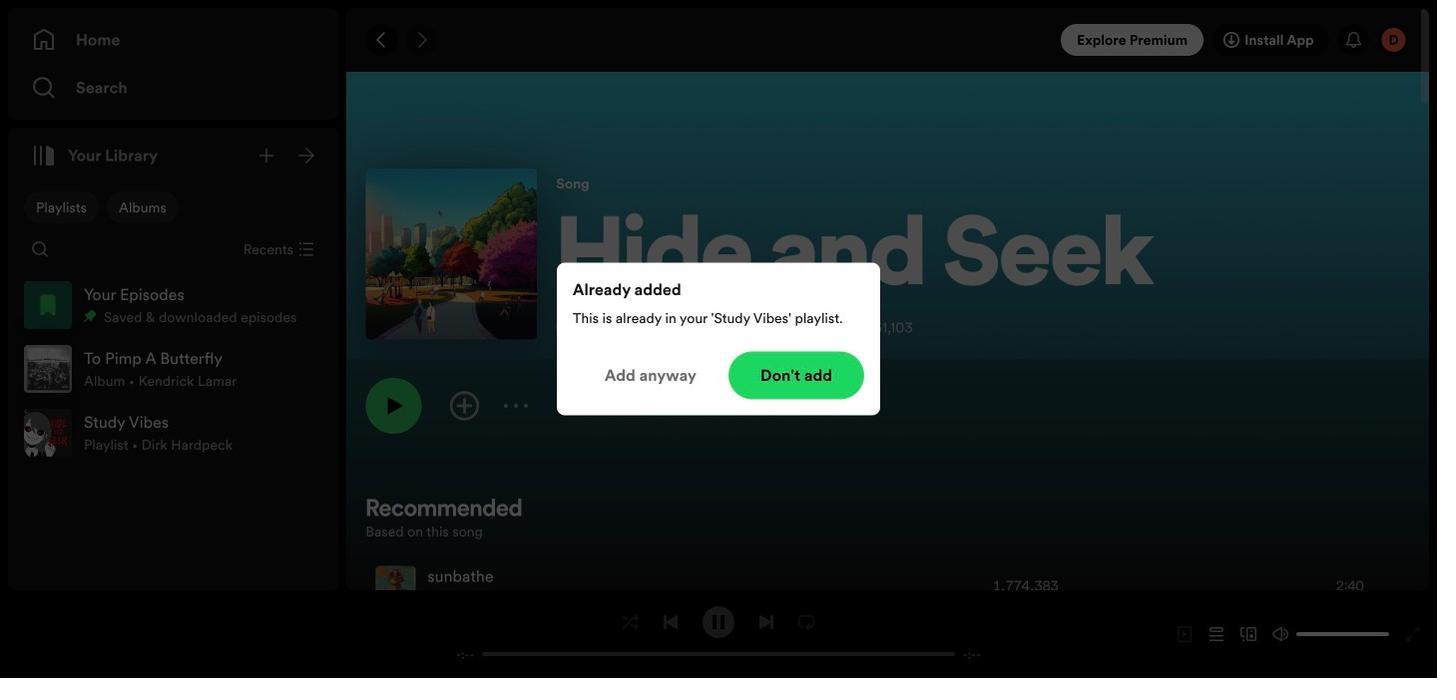 Task type: vqa. For each thing, say whether or not it's contained in the screenshot.
cell at bottom
yes



Task type: describe. For each thing, give the bounding box(es) containing it.
c4c image
[[556, 316, 580, 340]]

search in your library image
[[32, 242, 48, 257]]

previous image
[[663, 614, 679, 630]]

volume high image
[[1272, 627, 1288, 643]]

pause image
[[711, 614, 727, 630]]

next image
[[758, 614, 774, 630]]

enable shuffle image
[[623, 614, 639, 630]]

hide and seek image
[[366, 168, 537, 340]]



Task type: locate. For each thing, give the bounding box(es) containing it.
None search field
[[24, 234, 56, 265]]

go back image
[[374, 32, 390, 48]]

None checkbox
[[24, 192, 99, 224], [107, 192, 178, 224], [24, 192, 99, 224], [107, 192, 178, 224]]

player controls element
[[434, 607, 1003, 663]]

go forward image
[[414, 32, 429, 48]]

disable repeat image
[[798, 614, 814, 630]]

cell
[[376, 559, 941, 613]]

already added dialog
[[557, 263, 880, 416]]

2 group from the top
[[16, 337, 330, 401]]

Disable repeat checkbox
[[790, 607, 822, 638]]

Recents, List view field
[[227, 234, 326, 265]]

main element
[[8, 8, 338, 591]]

what's new image
[[1346, 32, 1362, 48]]

3 group from the top
[[16, 401, 330, 465]]

1 group from the top
[[16, 273, 330, 337]]

group
[[16, 273, 330, 337], [16, 337, 330, 401], [16, 401, 330, 465]]

top bar and user menu element
[[346, 8, 1429, 72]]

none search field inside "main" element
[[24, 234, 56, 265]]



